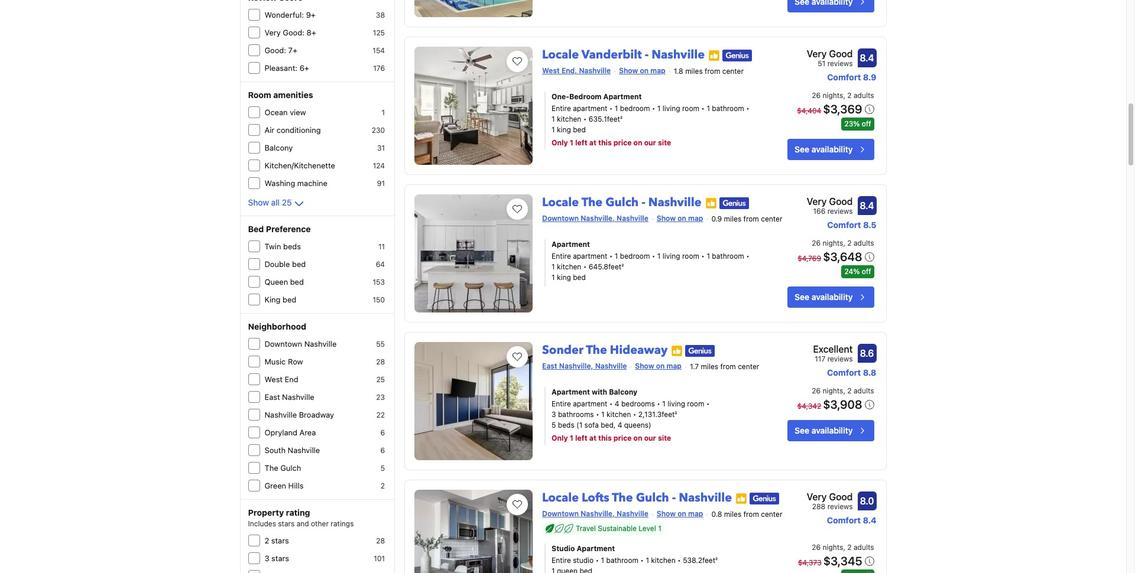 Task type: vqa. For each thing, say whether or not it's contained in the screenshot.


Task type: locate. For each thing, give the bounding box(es) containing it.
1 26 from the top
[[812, 91, 821, 100]]

good for locale vanderbilt - nashville
[[829, 48, 853, 59]]

very good element for locale vanderbilt - nashville
[[807, 47, 853, 61]]

3 left bathrooms
[[552, 410, 556, 419]]

excellent 117 reviews
[[813, 344, 853, 364]]

0 vertical spatial balcony
[[265, 143, 293, 153]]

our down one-bedroom apartment link
[[644, 138, 656, 147]]

off right 23%
[[862, 119, 871, 128]]

1 horizontal spatial 3
[[552, 410, 556, 419]]

1 vertical spatial 28
[[376, 537, 385, 546]]

1 vertical spatial 6
[[380, 446, 385, 455]]

kitchen down one-
[[557, 115, 582, 124]]

8.9
[[863, 72, 877, 82]]

good:
[[283, 28, 305, 37], [265, 46, 286, 55]]

comfort down very good 288 reviews
[[827, 516, 861, 526]]

bed
[[573, 125, 586, 134], [292, 260, 306, 269], [573, 273, 586, 282], [290, 277, 304, 287], [283, 295, 296, 305]]

gulch up apartment link
[[606, 195, 639, 211]]

adults for sonder the hideaway
[[854, 387, 874, 396]]

, up $3,345
[[844, 543, 846, 552]]

3 , from the top
[[844, 387, 846, 396]]

locale for locale the gulch - nashville
[[542, 195, 579, 211]]

left down 'bedroom'
[[575, 138, 588, 147]]

3 apartment from the top
[[573, 400, 608, 409]]

miles right 1.7
[[701, 362, 719, 371]]

1 vertical spatial stars
[[271, 536, 289, 546]]

king
[[557, 125, 571, 134], [557, 273, 571, 282]]

2 apartment from the top
[[573, 252, 608, 261]]

1 vertical spatial east
[[265, 393, 280, 402]]

west
[[542, 66, 560, 75], [265, 375, 283, 384]]

0 vertical spatial downtown nashville, nashville
[[542, 214, 649, 223]]

2 6 from the top
[[380, 446, 385, 455]]

reviews for locale vanderbilt - nashville
[[828, 59, 853, 68]]

room down 1.7
[[687, 400, 705, 409]]

1 vertical spatial good
[[829, 196, 853, 207]]

8.0
[[860, 496, 874, 507]]

1 very good element from the top
[[807, 47, 853, 61]]

0 vertical spatial living
[[663, 104, 680, 113]]

apartment for vanderbilt
[[573, 104, 608, 113]]

2 vertical spatial good
[[829, 492, 853, 503]]

reviews up comfort 8.9
[[828, 59, 853, 68]]

see availability link for nashville
[[788, 139, 874, 160]]

nashville, down sonder
[[559, 362, 593, 371]]

0 vertical spatial see availability
[[795, 144, 853, 154]]

1 vertical spatial bedroom
[[620, 252, 650, 261]]

show up apartment link
[[657, 214, 676, 223]]

price down 635.1feet²
[[614, 138, 632, 147]]

1 vertical spatial locale
[[542, 195, 579, 211]]

living for hideaway
[[668, 400, 685, 409]]

nights up $3,345
[[823, 543, 844, 552]]

1 vertical spatial living
[[663, 252, 680, 261]]

538.2feet²
[[683, 556, 718, 565]]

0 vertical spatial this
[[598, 138, 612, 147]]

166
[[813, 207, 826, 216]]

south nashville
[[265, 446, 320, 455]]

very inside very good 51 reviews
[[807, 48, 827, 59]]

2 reviews from the top
[[828, 207, 853, 216]]

east nashville, nashville
[[542, 362, 627, 371]]

kitchen inside apartment with balcony entire apartment • 4 bedrooms • 1 living room • 3 bathrooms • 1 kitchen • 2,131.3feet² 5 beds (1 sofa bed, 4 queens) only 1 left at this price on our site
[[607, 410, 631, 419]]

2 vertical spatial gulch
[[636, 490, 669, 506]]

apartment inside apartment entire apartment • 1 bedroom • 1 living room • 1 bathroom • 1 kitchen • 645.8feet² 1 king bed
[[552, 240, 590, 249]]

1 vertical spatial see
[[795, 292, 810, 302]]

good right 288
[[829, 492, 853, 503]]

apartment up bathrooms
[[552, 388, 590, 397]]

kitchen/kitchenette
[[265, 161, 335, 170]]

2 , from the top
[[844, 239, 846, 248]]

bedroom down apartment link
[[620, 252, 650, 261]]

apartment down 'bedroom'
[[573, 104, 608, 113]]

very good element up 'comfort 8.5'
[[807, 195, 853, 209]]

3 26 nights , 2 adults from the top
[[812, 387, 874, 396]]

2 adults from the top
[[854, 239, 874, 248]]

2 vertical spatial see availability
[[795, 426, 853, 436]]

one-
[[552, 92, 570, 101]]

one-bedroom apartment link
[[552, 92, 752, 102]]

0 vertical spatial see availability link
[[788, 139, 874, 160]]

king
[[265, 295, 281, 305]]

locale for locale vanderbilt - nashville
[[542, 47, 579, 63]]

1 entire from the top
[[552, 104, 571, 113]]

see down $4,769
[[795, 292, 810, 302]]

1 vertical spatial downtown nashville, nashville
[[542, 510, 649, 519]]

2 26 from the top
[[812, 239, 821, 248]]

2 price from the top
[[614, 434, 632, 443]]

2 at from the top
[[589, 434, 597, 443]]

1 26 nights , 2 adults from the top
[[812, 91, 874, 100]]

nights up $3,648
[[823, 239, 844, 248]]

1 vertical spatial gulch
[[280, 464, 301, 473]]

balcony
[[265, 143, 293, 153], [609, 388, 638, 397]]

2 only from the top
[[552, 434, 568, 443]]

room down 1.8
[[682, 104, 700, 113]]

reviews inside very good 166 reviews
[[828, 207, 853, 216]]

0 vertical spatial 25
[[282, 198, 292, 208]]

4 reviews from the top
[[828, 503, 853, 512]]

east down sonder
[[542, 362, 557, 371]]

see availability down the $4,342 on the bottom right
[[795, 426, 853, 436]]

1 adults from the top
[[854, 91, 874, 100]]

adults for locale the gulch - nashville
[[854, 239, 874, 248]]

2 vertical spatial apartment
[[573, 400, 608, 409]]

23
[[376, 393, 385, 402]]

adults up $3,345
[[854, 543, 874, 552]]

1 see from the top
[[795, 144, 810, 154]]

2 scored 8.4 element from the top
[[858, 196, 877, 215]]

only inside apartment with balcony entire apartment • 4 bedrooms • 1 living room • 3 bathrooms • 1 kitchen • 2,131.3feet² 5 beds (1 sofa bed, 4 queens) only 1 left at this price on our site
[[552, 434, 568, 443]]

0 vertical spatial bathroom
[[712, 104, 744, 113]]

gulch
[[606, 195, 639, 211], [280, 464, 301, 473], [636, 490, 669, 506]]

off for locale the gulch - nashville
[[862, 267, 871, 276]]

1 horizontal spatial west
[[542, 66, 560, 75]]

stars up 3 stars
[[271, 536, 289, 546]]

price down bed,
[[614, 434, 632, 443]]

- inside locale lofts the gulch - nashville link
[[672, 490, 676, 506]]

1 see availability from the top
[[795, 144, 853, 154]]

excellent
[[813, 344, 853, 355]]

nashville
[[652, 47, 705, 63], [579, 66, 611, 75], [649, 195, 702, 211], [617, 214, 649, 223], [304, 339, 337, 349], [595, 362, 627, 371], [282, 393, 314, 402], [265, 410, 297, 420], [288, 446, 320, 455], [679, 490, 732, 506], [617, 510, 649, 519]]

3 good from the top
[[829, 492, 853, 503]]

2 vertical spatial very good element
[[807, 490, 853, 504]]

0 vertical spatial very good element
[[807, 47, 853, 61]]

0 vertical spatial 3
[[552, 410, 556, 419]]

153
[[373, 278, 385, 287]]

1 vertical spatial only
[[552, 434, 568, 443]]

0 horizontal spatial west
[[265, 375, 283, 384]]

very good element for locale the gulch - nashville
[[807, 195, 853, 209]]

east down west end
[[265, 393, 280, 402]]

good right 51
[[829, 48, 853, 59]]

1 vertical spatial at
[[589, 434, 597, 443]]

2 vertical spatial downtown
[[542, 510, 579, 519]]

1 site from the top
[[658, 138, 671, 147]]

3 adults from the top
[[854, 387, 874, 396]]

see availability link down 24%
[[788, 287, 874, 308]]

studio
[[573, 556, 594, 565]]

2 see availability link from the top
[[788, 287, 874, 308]]

1 vertical spatial very good element
[[807, 195, 853, 209]]

0 vertical spatial downtown
[[542, 214, 579, 223]]

1 locale from the top
[[542, 47, 579, 63]]

26 up "$4,404"
[[812, 91, 821, 100]]

2 28 from the top
[[376, 537, 385, 546]]

2 vertical spatial -
[[672, 490, 676, 506]]

9+
[[306, 10, 316, 20]]

3 entire from the top
[[552, 400, 571, 409]]

apartment inside one-bedroom apartment entire apartment • 1 bedroom • 1 living room • 1 bathroom • 1 kitchen • 635.1feet² 1 king bed only 1 left at this price on our site
[[573, 104, 608, 113]]

downtown
[[542, 214, 579, 223], [265, 339, 302, 349], [542, 510, 579, 519]]

4 right bed,
[[618, 421, 622, 430]]

26 nights , 2 adults up $3,908
[[812, 387, 874, 396]]

0.8 miles from center
[[712, 510, 783, 519]]

living for -
[[663, 104, 680, 113]]

show for locale lofts the gulch - nashville
[[657, 510, 676, 519]]

at inside one-bedroom apartment entire apartment • 1 bedroom • 1 living room • 1 bathroom • 1 kitchen • 635.1feet² 1 king bed only 1 left at this price on our site
[[589, 138, 597, 147]]

1 price from the top
[[614, 138, 632, 147]]

150
[[373, 296, 385, 305]]

2 good from the top
[[829, 196, 853, 207]]

- up studio apartment link at the bottom of the page
[[672, 490, 676, 506]]

room inside one-bedroom apartment entire apartment • 1 bedroom • 1 living room • 1 bathroom • 1 kitchen • 635.1feet² 1 king bed only 1 left at this price on our site
[[682, 104, 700, 113]]

nashville up 1.8
[[652, 47, 705, 63]]

stars inside property rating includes stars and other ratings
[[278, 520, 295, 529]]

2 king from the top
[[557, 273, 571, 282]]

5 down '22'
[[381, 464, 385, 473]]

1 reviews from the top
[[828, 59, 853, 68]]

site down 2,131.3feet²
[[658, 434, 671, 443]]

on for gulch
[[678, 214, 686, 223]]

1 availability from the top
[[812, 144, 853, 154]]

kitchen
[[557, 115, 582, 124], [557, 263, 582, 271], [607, 410, 631, 419], [651, 556, 676, 565]]

1 vertical spatial west
[[265, 375, 283, 384]]

room down apartment link
[[682, 252, 700, 261]]

0 vertical spatial 4
[[615, 400, 620, 409]]

0 horizontal spatial east
[[265, 393, 280, 402]]

reviews inside very good 51 reviews
[[828, 59, 853, 68]]

2 26 nights , 2 adults from the top
[[812, 239, 874, 248]]

from right 1.8
[[705, 67, 721, 76]]

1 left from the top
[[575, 138, 588, 147]]

0 vertical spatial bedroom
[[620, 104, 650, 113]]

bathroom inside apartment entire apartment • 1 bedroom • 1 living room • 1 bathroom • 1 kitchen • 645.8feet² 1 king bed
[[712, 252, 744, 261]]

stars
[[278, 520, 295, 529], [271, 536, 289, 546], [272, 554, 289, 564]]

good inside very good 288 reviews
[[829, 492, 853, 503]]

26 up $4,769
[[812, 239, 821, 248]]

show on map for the
[[657, 510, 703, 519]]

3 nights from the top
[[823, 387, 844, 396]]

left inside one-bedroom apartment entire apartment • 1 bedroom • 1 living room • 1 bathroom • 1 kitchen • 635.1feet² 1 king bed only 1 left at this price on our site
[[575, 138, 588, 147]]

22
[[376, 411, 385, 420]]

apartment
[[604, 92, 642, 101], [552, 240, 590, 249], [552, 388, 590, 397], [577, 545, 615, 553]]

0 vertical spatial 5
[[552, 421, 556, 430]]

2 stars
[[265, 536, 289, 546]]

154
[[373, 46, 385, 55]]

1 king from the top
[[557, 125, 571, 134]]

, up $3,369
[[844, 91, 846, 100]]

0 vertical spatial off
[[862, 119, 871, 128]]

show on map left 0.8
[[657, 510, 703, 519]]

2 entire from the top
[[552, 252, 571, 261]]

bed inside one-bedroom apartment entire apartment • 1 bedroom • 1 living room • 1 bathroom • 1 kitchen • 635.1feet² 1 king bed only 1 left at this price on our site
[[573, 125, 586, 134]]

1 this from the top
[[598, 138, 612, 147]]

this down bed,
[[598, 434, 612, 443]]

entire studio • 1 bathroom • 1 kitchen • 538.2feet²
[[552, 556, 718, 565]]

room for locale vanderbilt - nashville
[[682, 104, 700, 113]]

11
[[378, 242, 385, 251]]

4 26 from the top
[[812, 543, 821, 552]]

room for sonder the hideaway
[[687, 400, 705, 409]]

1 vertical spatial 8.4
[[860, 200, 874, 211]]

good inside very good 166 reviews
[[829, 196, 853, 207]]

broadway
[[299, 410, 334, 420]]

0 vertical spatial at
[[589, 138, 597, 147]]

0 vertical spatial scored 8.4 element
[[858, 48, 877, 67]]

show down hideaway
[[635, 362, 654, 371]]

1 6 from the top
[[380, 429, 385, 438]]

3 see from the top
[[795, 426, 810, 436]]

2 vertical spatial stars
[[272, 554, 289, 564]]

miles for locale vanderbilt - nashville
[[685, 67, 703, 76]]

28
[[376, 358, 385, 367], [376, 537, 385, 546]]

2 off from the top
[[862, 267, 871, 276]]

very up "$4,404"
[[807, 48, 827, 59]]

only down one-
[[552, 138, 568, 147]]

level
[[639, 524, 656, 533]]

from right 1.7
[[721, 362, 736, 371]]

26 for locale vanderbilt - nashville
[[812, 91, 821, 100]]

from for locale vanderbilt - nashville
[[705, 67, 721, 76]]

8.4 for locale vanderbilt - nashville
[[860, 53, 874, 63]]

0 vertical spatial our
[[644, 138, 656, 147]]

locale lofts the gulch - nashville image
[[415, 490, 533, 574]]

0 vertical spatial east
[[542, 362, 557, 371]]

, up $3,648
[[844, 239, 846, 248]]

downtown for locale the gulch - nashville
[[542, 214, 579, 223]]

site inside apartment with balcony entire apartment • 4 bedrooms • 1 living room • 3 bathrooms • 1 kitchen • 2,131.3feet² 5 beds (1 sofa bed, 4 queens) only 1 left at this price on our site
[[658, 434, 671, 443]]

entire inside one-bedroom apartment entire apartment • 1 bedroom • 1 living room • 1 bathroom • 1 kitchen • 635.1feet² 1 king bed only 1 left at this price on our site
[[552, 104, 571, 113]]

nights up $3,369
[[823, 91, 844, 100]]

3 down the 2 stars
[[265, 554, 269, 564]]

kitchen up bed,
[[607, 410, 631, 419]]

bed for double bed
[[292, 260, 306, 269]]

scored 8.4 element for locale the gulch - nashville
[[858, 196, 877, 215]]

see availability down 24%
[[795, 292, 853, 302]]

includes
[[248, 520, 276, 529]]

nights for sonder the hideaway
[[823, 387, 844, 396]]

0 vertical spatial room
[[682, 104, 700, 113]]

genius discounts available at this property. image
[[723, 49, 752, 61], [723, 49, 752, 61], [720, 197, 749, 209], [720, 197, 749, 209], [686, 345, 715, 357], [686, 345, 715, 357], [750, 493, 780, 505], [750, 493, 780, 505]]

reviews up comfort 8.4
[[828, 503, 853, 512]]

1.8
[[674, 67, 683, 76]]

stars down rating
[[278, 520, 295, 529]]

1 vertical spatial room
[[682, 252, 700, 261]]

1.8 miles from center
[[674, 67, 744, 76]]

row
[[288, 357, 303, 367]]

26 for sonder the hideaway
[[812, 387, 821, 396]]

very inside very good 288 reviews
[[807, 492, 827, 503]]

miles right 0.8
[[724, 510, 742, 519]]

nights
[[823, 91, 844, 100], [823, 239, 844, 248], [823, 387, 844, 396], [823, 543, 844, 552]]

show down the "locale lofts the gulch - nashville"
[[657, 510, 676, 519]]

3 locale from the top
[[542, 490, 579, 506]]

1 scored 8.4 element from the top
[[858, 48, 877, 67]]

1 vertical spatial site
[[658, 434, 671, 443]]

1 apartment from the top
[[573, 104, 608, 113]]

living inside apartment entire apartment • 1 bedroom • 1 living room • 1 bathroom • 1 kitchen • 645.8feet² 1 king bed
[[663, 252, 680, 261]]

room
[[682, 104, 700, 113], [682, 252, 700, 261], [687, 400, 705, 409]]

1 see availability link from the top
[[788, 139, 874, 160]]

635.1feet²
[[589, 115, 623, 124]]

kitchen left 645.8feet²
[[557, 263, 582, 271]]

2 bedroom from the top
[[620, 252, 650, 261]]

8.6
[[860, 348, 874, 359]]

2 this from the top
[[598, 434, 612, 443]]

on for the
[[678, 510, 686, 519]]

see for -
[[795, 292, 810, 302]]

24%
[[845, 267, 860, 276]]

room inside apartment with balcony entire apartment • 4 bedrooms • 1 living room • 3 bathrooms • 1 kitchen • 2,131.3feet² 5 beds (1 sofa bed, 4 queens) only 1 left at this price on our site
[[687, 400, 705, 409]]

kitchen down studio apartment link at the bottom of the page
[[651, 556, 676, 565]]

comfort down very good 51 reviews
[[827, 72, 861, 82]]

show for locale vanderbilt - nashville
[[619, 66, 638, 75]]

1 vertical spatial our
[[644, 434, 656, 443]]

very good element
[[807, 47, 853, 61], [807, 195, 853, 209], [807, 490, 853, 504]]

2 our from the top
[[644, 434, 656, 443]]

1 horizontal spatial east
[[542, 362, 557, 371]]

nashville up nashville broadway
[[282, 393, 314, 402]]

bed
[[248, 224, 264, 234]]

center for sonder the hideaway
[[738, 362, 760, 371]]

1 only from the top
[[552, 138, 568, 147]]

apartment up 645.8feet²
[[552, 240, 590, 249]]

0 horizontal spatial 5
[[381, 464, 385, 473]]

show for locale the gulch - nashville
[[657, 214, 676, 223]]

see availability link down 23%
[[788, 139, 874, 160]]

locale
[[542, 47, 579, 63], [542, 195, 579, 211], [542, 490, 579, 506]]

1 , from the top
[[844, 91, 846, 100]]

scored 8.6 element
[[858, 344, 877, 363]]

living inside one-bedroom apartment entire apartment • 1 bedroom • 1 living room • 1 bathroom • 1 kitchen • 635.1feet² 1 king bed only 1 left at this price on our site
[[663, 104, 680, 113]]

1 vertical spatial off
[[862, 267, 871, 276]]

apartment inside apartment entire apartment • 1 bedroom • 1 living room • 1 bathroom • 1 kitchen • 645.8feet² 1 king bed
[[573, 252, 608, 261]]

1 vertical spatial scored 8.4 element
[[858, 196, 877, 215]]

- up apartment link
[[642, 195, 646, 211]]

center right 1.8
[[722, 67, 744, 76]]

2 locale from the top
[[542, 195, 579, 211]]

scored 8.0 element
[[858, 492, 877, 511]]

•
[[610, 104, 613, 113], [652, 104, 656, 113], [702, 104, 705, 113], [746, 104, 750, 113], [584, 115, 587, 124], [610, 252, 613, 261], [652, 252, 656, 261], [702, 252, 705, 261], [746, 252, 750, 261], [584, 263, 587, 271], [610, 400, 613, 409], [657, 400, 660, 409], [707, 400, 710, 409], [596, 410, 599, 419], [633, 410, 637, 419], [596, 556, 599, 565], [641, 556, 644, 565], [678, 556, 681, 565]]

living down apartment link
[[663, 252, 680, 261]]

washing
[[265, 179, 295, 188]]

0 vertical spatial 8.4
[[860, 53, 874, 63]]

3 stars
[[265, 554, 289, 564]]

music row
[[265, 357, 303, 367]]

$3,908
[[823, 398, 863, 412]]

2 availability from the top
[[812, 292, 853, 302]]

left inside apartment with balcony entire apartment • 4 bedrooms • 1 living room • 3 bathrooms • 1 kitchen • 2,131.3feet² 5 beds (1 sofa bed, 4 queens) only 1 left at this price on our site
[[575, 434, 588, 443]]

0 vertical spatial west
[[542, 66, 560, 75]]

2 downtown nashville, nashville from the top
[[542, 510, 649, 519]]

gulch up level
[[636, 490, 669, 506]]

1 28 from the top
[[376, 358, 385, 367]]

2 for $3,369
[[848, 91, 852, 100]]

center left 288
[[761, 510, 783, 519]]

this down 635.1feet²
[[598, 138, 612, 147]]

miles right 1.8
[[685, 67, 703, 76]]

reviews up comfort 8.8
[[828, 355, 853, 364]]

bed preference
[[248, 224, 311, 234]]

very for locale vanderbilt - nashville
[[807, 48, 827, 59]]

0 vertical spatial stars
[[278, 520, 295, 529]]

3 reviews from the top
[[828, 355, 853, 364]]

0 vertical spatial king
[[557, 125, 571, 134]]

1 downtown nashville, nashville from the top
[[542, 214, 649, 223]]

1 horizontal spatial 5
[[552, 421, 556, 430]]

0 vertical spatial site
[[658, 138, 671, 147]]

king bed
[[265, 295, 296, 305]]

, for locale the gulch - nashville
[[844, 239, 846, 248]]

adults for locale vanderbilt - nashville
[[854, 91, 874, 100]]

2 see availability from the top
[[795, 292, 853, 302]]

2 vertical spatial see
[[795, 426, 810, 436]]

1 bedroom from the top
[[620, 104, 650, 113]]

26 up $4,373
[[812, 543, 821, 552]]

good for locale the gulch - nashville
[[829, 196, 853, 207]]

map down this property is part of our preferred partner program. it's committed to providing excellent service and good value. it'll pay us a higher commission if you make a booking. image
[[667, 362, 682, 371]]

left
[[575, 138, 588, 147], [575, 434, 588, 443]]

1 horizontal spatial balcony
[[609, 388, 638, 397]]

3 26 from the top
[[812, 387, 821, 396]]

0 vertical spatial 28
[[376, 358, 385, 367]]

2 see from the top
[[795, 292, 810, 302]]

map left 1.8
[[651, 66, 666, 75]]

site inside one-bedroom apartment entire apartment • 1 bedroom • 1 living room • 1 bathroom • 1 kitchen • 635.1feet² 1 king bed only 1 left at this price on our site
[[658, 138, 671, 147]]

availability for nashville
[[812, 144, 853, 154]]

1 vertical spatial left
[[575, 434, 588, 443]]

4 , from the top
[[844, 543, 846, 552]]

end
[[285, 375, 298, 384]]

room amenities
[[248, 90, 313, 100]]

1 nights from the top
[[823, 91, 844, 100]]

1 good from the top
[[829, 48, 853, 59]]

26
[[812, 91, 821, 100], [812, 239, 821, 248], [812, 387, 821, 396], [812, 543, 821, 552]]

on for hideaway
[[656, 362, 665, 371]]

1 vertical spatial beds
[[558, 421, 575, 430]]

locale the gulch - nashville image
[[415, 195, 533, 313]]

0 vertical spatial good
[[829, 48, 853, 59]]

1 off from the top
[[862, 119, 871, 128]]

site down one-bedroom apartment link
[[658, 138, 671, 147]]

apartment inside apartment with balcony entire apartment • 4 bedrooms • 1 living room • 3 bathrooms • 1 kitchen • 2,131.3feet² 5 beds (1 sofa bed, 4 queens) only 1 left at this price on our site
[[573, 400, 608, 409]]

1 horizontal spatial 25
[[376, 376, 385, 384]]

living up 2,131.3feet²
[[668, 400, 685, 409]]

living inside apartment with balcony entire apartment • 4 bedrooms • 1 living room • 3 bathrooms • 1 kitchen • 2,131.3feet² 5 beds (1 sofa bed, 4 queens) only 1 left at this price on our site
[[668, 400, 685, 409]]

1 horizontal spatial beds
[[558, 421, 575, 430]]

downtown for locale lofts the gulch - nashville
[[542, 510, 579, 519]]

0 horizontal spatial beds
[[283, 242, 301, 251]]

nashville down neighborhood
[[304, 339, 337, 349]]

off for locale vanderbilt - nashville
[[862, 119, 871, 128]]

scored 8.4 element up 8.9
[[858, 48, 877, 67]]

2 site from the top
[[658, 434, 671, 443]]

show on map for -
[[619, 66, 666, 75]]

center
[[722, 67, 744, 76], [761, 215, 783, 223], [738, 362, 760, 371], [761, 510, 783, 519]]

off
[[862, 119, 871, 128], [862, 267, 871, 276]]

reviews inside very good 288 reviews
[[828, 503, 853, 512]]

26 nights , 2 adults for locale vanderbilt - nashville
[[812, 91, 874, 100]]

miles for sonder the hideaway
[[701, 362, 719, 371]]

1 vertical spatial balcony
[[609, 388, 638, 397]]

downtown nashville, nashville down locale the gulch - nashville
[[542, 214, 649, 223]]

0 horizontal spatial balcony
[[265, 143, 293, 153]]

1 our from the top
[[644, 138, 656, 147]]

1 vertical spatial price
[[614, 434, 632, 443]]

2 vertical spatial see availability link
[[788, 420, 874, 442]]

view
[[290, 108, 306, 117]]

scored 8.4 element
[[858, 48, 877, 67], [858, 196, 877, 215]]

8.4 down 8.0
[[863, 516, 877, 526]]

reviews up 'comfort 8.5'
[[828, 207, 853, 216]]

0 vertical spatial locale
[[542, 47, 579, 63]]

adults down 8.8
[[854, 387, 874, 396]]

on
[[640, 66, 649, 75], [634, 138, 643, 147], [678, 214, 686, 223], [656, 362, 665, 371], [634, 434, 643, 443], [678, 510, 686, 519]]

0 vertical spatial -
[[645, 47, 649, 63]]

2 vertical spatial nashville,
[[581, 510, 615, 519]]

1 vertical spatial see availability
[[795, 292, 853, 302]]

comfort for locale vanderbilt - nashville
[[827, 72, 861, 82]]

0 vertical spatial apartment
[[573, 104, 608, 113]]

comfort 8.4
[[827, 516, 877, 526]]

property rating includes stars and other ratings
[[248, 508, 354, 529]]

this property is part of our preferred partner program. it's committed to providing excellent service and good value. it'll pay us a higher commission if you make a booking. image
[[709, 49, 720, 61], [709, 49, 720, 61], [705, 197, 717, 209], [705, 197, 717, 209], [671, 345, 683, 357], [736, 493, 748, 505], [736, 493, 748, 505]]

$4,404
[[797, 106, 822, 115]]

map for locale the gulch - nashville
[[688, 214, 703, 223]]

show on map down locale vanderbilt - nashville
[[619, 66, 666, 75]]

2 very good element from the top
[[807, 195, 853, 209]]

0 vertical spatial left
[[575, 138, 588, 147]]

3
[[552, 410, 556, 419], [265, 554, 269, 564]]

locale vanderbilt - nashville link
[[542, 42, 705, 63]]

2 vertical spatial availability
[[812, 426, 853, 436]]

3 very good element from the top
[[807, 490, 853, 504]]

show on map left 0.9
[[657, 214, 703, 223]]

2 left from the top
[[575, 434, 588, 443]]

reviews
[[828, 59, 853, 68], [828, 207, 853, 216], [828, 355, 853, 364], [828, 503, 853, 512]]

downtown nashville, nashville
[[542, 214, 649, 223], [542, 510, 649, 519]]

1 vertical spatial availability
[[812, 292, 853, 302]]

room
[[248, 90, 271, 100]]

8.4 up 8.5
[[860, 200, 874, 211]]

2 vertical spatial living
[[668, 400, 685, 409]]

at down sofa on the right
[[589, 434, 597, 443]]

map for locale lofts the gulch - nashville
[[688, 510, 703, 519]]

studio
[[552, 545, 575, 553]]

1 vertical spatial downtown
[[265, 339, 302, 349]]

from right 0.8
[[744, 510, 759, 519]]

5 inside apartment with balcony entire apartment • 4 bedrooms • 1 living room • 3 bathrooms • 1 kitchen • 2,131.3feet² 5 beds (1 sofa bed, 4 queens) only 1 left at this price on our site
[[552, 421, 556, 430]]

show left "all"
[[248, 198, 269, 208]]

scored 8.4 element up 8.5
[[858, 196, 877, 215]]

0 vertical spatial good:
[[283, 28, 305, 37]]

price
[[614, 138, 632, 147], [614, 434, 632, 443]]

0 vertical spatial only
[[552, 138, 568, 147]]

28 for 2 stars
[[376, 537, 385, 546]]

1 vertical spatial nashville,
[[559, 362, 593, 371]]

0 vertical spatial see
[[795, 144, 810, 154]]

bed for queen bed
[[290, 277, 304, 287]]

1 at from the top
[[589, 138, 597, 147]]

availability down 23%
[[812, 144, 853, 154]]

nashville, down locale the gulch - nashville
[[581, 214, 615, 223]]

2 nights from the top
[[823, 239, 844, 248]]

the
[[582, 195, 603, 211], [586, 342, 607, 358], [265, 464, 278, 473], [612, 490, 633, 506]]

off right 24%
[[862, 267, 871, 276]]

0 vertical spatial nashville,
[[581, 214, 615, 223]]

nashville, for gulch
[[581, 214, 615, 223]]

living down one-bedroom apartment link
[[663, 104, 680, 113]]

good inside very good 51 reviews
[[829, 48, 853, 59]]

see availability for nashville
[[795, 144, 853, 154]]

neighborhood
[[248, 322, 306, 332]]

0 vertical spatial 6
[[380, 429, 385, 438]]

see down "$4,404"
[[795, 144, 810, 154]]

wonderful: 9+
[[265, 10, 316, 20]]

1 vertical spatial bathroom
[[712, 252, 744, 261]]

only down bathrooms
[[552, 434, 568, 443]]

ocean
[[265, 108, 288, 117]]

very inside very good 166 reviews
[[807, 196, 827, 207]]

sonder the hideaway image
[[415, 342, 533, 461]]

2 vertical spatial room
[[687, 400, 705, 409]]

comfort 8.9
[[827, 72, 877, 82]]

show on map
[[619, 66, 666, 75], [657, 214, 703, 223], [635, 362, 682, 371], [657, 510, 703, 519]]

8.4
[[860, 53, 874, 63], [860, 200, 874, 211], [863, 516, 877, 526]]

nashville down the "locale lofts the gulch - nashville"
[[617, 510, 649, 519]]

176
[[373, 64, 385, 73]]

see availability link for -
[[788, 287, 874, 308]]

0 vertical spatial beds
[[283, 242, 301, 251]]



Task type: describe. For each thing, give the bounding box(es) containing it.
apartment inside one-bedroom apartment entire apartment • 1 bedroom • 1 living room • 1 bathroom • 1 kitchen • 635.1feet² 1 king bed only 1 left at this price on our site
[[604, 92, 642, 101]]

nashville, for hideaway
[[559, 362, 593, 371]]

23%
[[845, 119, 860, 128]]

apartment with balcony entire apartment • 4 bedrooms • 1 living room • 3 bathrooms • 1 kitchen • 2,131.3feet² 5 beds (1 sofa bed, 4 queens) only 1 left at this price on our site
[[552, 388, 710, 443]]

1 vertical spatial 25
[[376, 376, 385, 384]]

reviews for locale lofts the gulch - nashville
[[828, 503, 853, 512]]

show on map for hideaway
[[635, 362, 682, 371]]

balcony inside apartment with balcony entire apartment • 4 bedrooms • 1 living room • 3 bathrooms • 1 kitchen • 2,131.3feet² 5 beds (1 sofa bed, 4 queens) only 1 left at this price on our site
[[609, 388, 638, 397]]

east for east nashville
[[265, 393, 280, 402]]

scored 8.4 element for locale vanderbilt - nashville
[[858, 48, 877, 67]]

124
[[373, 161, 385, 170]]

washing machine
[[265, 179, 328, 188]]

ratings
[[331, 520, 354, 529]]

king inside apartment entire apartment • 1 bedroom • 1 living room • 1 bathroom • 1 kitchen • 645.8feet² 1 king bed
[[557, 273, 571, 282]]

0.9 miles from center
[[712, 215, 783, 223]]

2,131.3feet²
[[639, 410, 677, 419]]

1.7 miles from center
[[690, 362, 760, 371]]

nashville down the vanderbilt
[[579, 66, 611, 75]]

see availability for -
[[795, 292, 853, 302]]

west end, nashville
[[542, 66, 611, 75]]

91
[[377, 179, 385, 188]]

23% off
[[845, 119, 871, 128]]

this inside apartment with balcony entire apartment • 4 bedrooms • 1 living room • 3 bathrooms • 1 kitchen • 2,131.3feet² 5 beds (1 sofa bed, 4 queens) only 1 left at this price on our site
[[598, 434, 612, 443]]

2 vertical spatial 8.4
[[863, 516, 877, 526]]

$4,769
[[798, 254, 822, 263]]

excellent element
[[813, 342, 853, 357]]

beds inside apartment with balcony entire apartment • 4 bedrooms • 1 living room • 3 bathrooms • 1 kitchen • 2,131.3feet² 5 beds (1 sofa bed, 4 queens) only 1 left at this price on our site
[[558, 421, 575, 430]]

very good 166 reviews
[[807, 196, 853, 216]]

4 adults from the top
[[854, 543, 874, 552]]

apartment up studio
[[577, 545, 615, 553]]

reviews inside excellent 117 reviews
[[828, 355, 853, 364]]

1 vertical spatial 3
[[265, 554, 269, 564]]

show for sonder the hideaway
[[635, 362, 654, 371]]

apartment link
[[552, 240, 752, 250]]

king inside one-bedroom apartment entire apartment • 1 bedroom • 1 living room • 1 bathroom • 1 kitchen • 635.1feet² 1 king bed only 1 left at this price on our site
[[557, 125, 571, 134]]

downtown nashville, nashville for the
[[542, 214, 649, 223]]

bedroom
[[570, 92, 602, 101]]

bedroom inside one-bedroom apartment entire apartment • 1 bedroom • 1 living room • 1 bathroom • 1 kitchen • 635.1feet² 1 king bed only 1 left at this price on our site
[[620, 104, 650, 113]]

very good: 8+
[[265, 28, 316, 37]]

0.9
[[712, 215, 722, 223]]

show inside dropdown button
[[248, 198, 269, 208]]

- inside locale the gulch - nashville link
[[642, 195, 646, 211]]

6 for south nashville
[[380, 446, 385, 455]]

miles for locale the gulch - nashville
[[724, 215, 742, 223]]

very good 51 reviews
[[807, 48, 853, 68]]

nashville down locale the gulch - nashville
[[617, 214, 649, 223]]

apartment for the
[[573, 400, 608, 409]]

24% off
[[845, 267, 871, 276]]

38
[[376, 11, 385, 20]]

, for sonder the hideaway
[[844, 387, 846, 396]]

28 for music row
[[376, 358, 385, 367]]

price inside one-bedroom apartment entire apartment • 1 bedroom • 1 living room • 1 bathroom • 1 kitchen • 635.1feet² 1 king bed only 1 left at this price on our site
[[614, 138, 632, 147]]

double bed
[[265, 260, 306, 269]]

lofts
[[582, 490, 609, 506]]

locale for locale lofts the gulch - nashville
[[542, 490, 579, 506]]

1.7
[[690, 362, 699, 371]]

our inside one-bedroom apartment entire apartment • 1 bedroom • 1 living room • 1 bathroom • 1 kitchen • 635.1feet² 1 king bed only 1 left at this price on our site
[[644, 138, 656, 147]]

map for sonder the hideaway
[[667, 362, 682, 371]]

opryland area
[[265, 428, 316, 438]]

other
[[311, 520, 329, 529]]

show all 25 button
[[248, 197, 306, 211]]

price inside apartment with balcony entire apartment • 4 bedrooms • 1 living room • 3 bathrooms • 1 kitchen • 2,131.3feet² 5 beds (1 sofa bed, 4 queens) only 1 left at this price on our site
[[614, 434, 632, 443]]

center for locale the gulch - nashville
[[761, 215, 783, 223]]

travel
[[576, 524, 596, 533]]

this property is part of our preferred partner program. it's committed to providing excellent service and good value. it'll pay us a higher commission if you make a booking. image
[[671, 345, 683, 357]]

see for nashville
[[795, 144, 810, 154]]

8.4 for locale the gulch - nashville
[[860, 200, 874, 211]]

room inside apartment entire apartment • 1 bedroom • 1 living room • 1 bathroom • 1 kitchen • 645.8feet² 1 king bed
[[682, 252, 700, 261]]

west for west end
[[265, 375, 283, 384]]

6 for opryland area
[[380, 429, 385, 438]]

on inside apartment with balcony entire apartment • 4 bedrooms • 1 living room • 3 bathrooms • 1 kitchen • 2,131.3feet² 5 beds (1 sofa bed, 4 queens) only 1 left at this price on our site
[[634, 434, 643, 443]]

4 26 nights , 2 adults from the top
[[812, 543, 874, 552]]

downtown nashville
[[265, 339, 337, 349]]

bed,
[[601, 421, 616, 430]]

bed inside apartment entire apartment • 1 bedroom • 1 living room • 1 bathroom • 1 kitchen • 645.8feet² 1 king bed
[[573, 273, 586, 282]]

west for west end, nashville
[[542, 66, 560, 75]]

queen
[[265, 277, 288, 287]]

twin
[[265, 242, 281, 251]]

queens)
[[624, 421, 652, 430]]

25 inside dropdown button
[[282, 198, 292, 208]]

locale the gulch - nashville link
[[542, 190, 702, 211]]

bathrooms
[[558, 410, 594, 419]]

125
[[373, 28, 385, 37]]

bedroom inside apartment entire apartment • 1 bedroom • 1 living room • 1 bathroom • 1 kitchen • 645.8feet² 1 king bed
[[620, 252, 650, 261]]

101
[[374, 555, 385, 564]]

vanderbilt
[[582, 47, 642, 63]]

area
[[300, 428, 316, 438]]

conditioning
[[277, 125, 321, 135]]

stars for 2 stars
[[271, 536, 289, 546]]

$3,369
[[823, 102, 863, 116]]

nights for locale the gulch - nashville
[[823, 239, 844, 248]]

3 availability from the top
[[812, 426, 853, 436]]

very up good: 7+
[[265, 28, 281, 37]]

2 for $3,648
[[848, 239, 852, 248]]

7+
[[288, 46, 297, 55]]

amenities
[[273, 90, 313, 100]]

very good element for locale lofts the gulch - nashville
[[807, 490, 853, 504]]

nashville up 'opryland'
[[265, 410, 297, 420]]

preference
[[266, 224, 311, 234]]

on for -
[[640, 66, 649, 75]]

very good 288 reviews
[[807, 492, 853, 512]]

wonderful:
[[265, 10, 304, 20]]

locale the gulch - nashville
[[542, 195, 702, 211]]

2 for $3,345
[[848, 543, 852, 552]]

bed for king bed
[[283, 295, 296, 305]]

kitchen inside one-bedroom apartment entire apartment • 1 bedroom • 1 living room • 1 bathroom • 1 kitchen • 635.1feet² 1 king bed only 1 left at this price on our site
[[557, 115, 582, 124]]

at inside apartment with balcony entire apartment • 4 bedrooms • 1 living room • 3 bathrooms • 1 kitchen • 2,131.3feet² 5 beds (1 sofa bed, 4 queens) only 1 left at this price on our site
[[589, 434, 597, 443]]

machine
[[297, 179, 328, 188]]

from for locale lofts the gulch - nashville
[[744, 510, 759, 519]]

downtown nashville, nashville for lofts
[[542, 510, 649, 519]]

apartment inside apartment with balcony entire apartment • 4 bedrooms • 1 living room • 3 bathrooms • 1 kitchen • 2,131.3feet² 5 beds (1 sofa bed, 4 queens) only 1 left at this price on our site
[[552, 388, 590, 397]]

kitchen inside apartment entire apartment • 1 bedroom • 1 living room • 1 bathroom • 1 kitchen • 645.8feet² 1 king bed
[[557, 263, 582, 271]]

good: 7+
[[265, 46, 297, 55]]

rating
[[286, 508, 310, 518]]

comfort for sonder the hideaway
[[827, 368, 861, 378]]

with
[[592, 388, 607, 397]]

good for locale lofts the gulch - nashville
[[829, 492, 853, 503]]

2 vertical spatial bathroom
[[606, 556, 639, 565]]

from for sonder the hideaway
[[721, 362, 736, 371]]

very for locale the gulch - nashville
[[807, 196, 827, 207]]

1 vertical spatial 4
[[618, 421, 622, 430]]

ocean view
[[265, 108, 306, 117]]

0 vertical spatial gulch
[[606, 195, 639, 211]]

travel sustainable level 1
[[576, 524, 662, 533]]

studio apartment
[[552, 545, 615, 553]]

twin beds
[[265, 242, 301, 251]]

nashville up apartment link
[[649, 195, 702, 211]]

center for locale lofts the gulch - nashville
[[761, 510, 783, 519]]

air
[[265, 125, 275, 135]]

, for locale vanderbilt - nashville
[[844, 91, 846, 100]]

3 inside apartment with balcony entire apartment • 4 bedrooms • 1 living room • 3 bathrooms • 1 kitchen • 2,131.3feet² 5 beds (1 sofa bed, 4 queens) only 1 left at this price on our site
[[552, 410, 556, 419]]

1 vertical spatial good:
[[265, 46, 286, 55]]

this inside one-bedroom apartment entire apartment • 1 bedroom • 1 living room • 1 bathroom • 1 kitchen • 635.1feet² 1 king bed only 1 left at this price on our site
[[598, 138, 612, 147]]

8.5
[[863, 220, 877, 230]]

availability for -
[[812, 292, 853, 302]]

1 vertical spatial 5
[[381, 464, 385, 473]]

east for east nashville, nashville
[[542, 362, 557, 371]]

sonder the hideaway link
[[542, 338, 668, 358]]

nashville down area
[[288, 446, 320, 455]]

2 for $3,908
[[848, 387, 852, 396]]

comfort 8.5
[[828, 220, 877, 230]]

nights for locale vanderbilt - nashville
[[823, 91, 844, 100]]

stars for 3 stars
[[272, 554, 289, 564]]

show on map for gulch
[[657, 214, 703, 223]]

3 see availability from the top
[[795, 426, 853, 436]]

- inside 'locale vanderbilt - nashville' link
[[645, 47, 649, 63]]

entire inside apartment with balcony entire apartment • 4 bedrooms • 1 living room • 3 bathrooms • 1 kitchen • 2,131.3feet² 5 beds (1 sofa bed, 4 queens) only 1 left at this price on our site
[[552, 400, 571, 409]]

0.8
[[712, 510, 722, 519]]

64
[[376, 260, 385, 269]]

only inside one-bedroom apartment entire apartment • 1 bedroom • 1 living room • 1 bathroom • 1 kitchen • 635.1feet² 1 king bed only 1 left at this price on our site
[[552, 138, 568, 147]]

nashville up 0.8
[[679, 490, 732, 506]]

on inside one-bedroom apartment entire apartment • 1 bedroom • 1 living room • 1 bathroom • 1 kitchen • 635.1feet² 1 king bed only 1 left at this price on our site
[[634, 138, 643, 147]]

comfort for locale the gulch - nashville
[[828, 220, 861, 230]]

26 for locale the gulch - nashville
[[812, 239, 821, 248]]

26 nights , 2 adults for sonder the hideaway
[[812, 387, 874, 396]]

230
[[372, 126, 385, 135]]

center for locale vanderbilt - nashville
[[722, 67, 744, 76]]

air conditioning
[[265, 125, 321, 135]]

26 nights , 2 adults for locale the gulch - nashville
[[812, 239, 874, 248]]

nashville, for the
[[581, 510, 615, 519]]

show all 25
[[248, 198, 292, 208]]

4 entire from the top
[[552, 556, 571, 565]]

645.8feet²
[[589, 263, 624, 271]]

pleasant: 6+
[[265, 63, 309, 73]]

map for locale vanderbilt - nashville
[[651, 66, 666, 75]]

west end
[[265, 375, 298, 384]]

bathroom inside one-bedroom apartment entire apartment • 1 bedroom • 1 living room • 1 bathroom • 1 kitchen • 635.1feet² 1 king bed only 1 left at this price on our site
[[712, 104, 744, 113]]

our inside apartment with balcony entire apartment • 4 bedrooms • 1 living room • 3 bathrooms • 1 kitchen • 2,131.3feet² 5 beds (1 sofa bed, 4 queens) only 1 left at this price on our site
[[644, 434, 656, 443]]

3 see availability link from the top
[[788, 420, 874, 442]]

nashville down the sonder the hideaway
[[595, 362, 627, 371]]

nashville broadway
[[265, 410, 334, 420]]

queen bed
[[265, 277, 304, 287]]

green hills
[[265, 481, 304, 491]]

$3,648
[[823, 250, 863, 264]]

one-bedroom apartment entire apartment • 1 bedroom • 1 living room • 1 bathroom • 1 kitchen • 635.1feet² 1 king bed only 1 left at this price on our site
[[552, 92, 750, 147]]

very for locale lofts the gulch - nashville
[[807, 492, 827, 503]]

51
[[818, 59, 826, 68]]

reviews for locale the gulch - nashville
[[828, 207, 853, 216]]

from for locale the gulch - nashville
[[744, 215, 759, 223]]

miles for locale lofts the gulch - nashville
[[724, 510, 742, 519]]

locale vanderbilt - nashville image
[[415, 47, 533, 165]]

4 nights from the top
[[823, 543, 844, 552]]

pleasant:
[[265, 63, 298, 73]]

comfort for locale lofts the gulch - nashville
[[827, 516, 861, 526]]

288
[[812, 503, 826, 512]]

entire inside apartment entire apartment • 1 bedroom • 1 living room • 1 bathroom • 1 kitchen • 645.8feet² 1 king bed
[[552, 252, 571, 261]]



